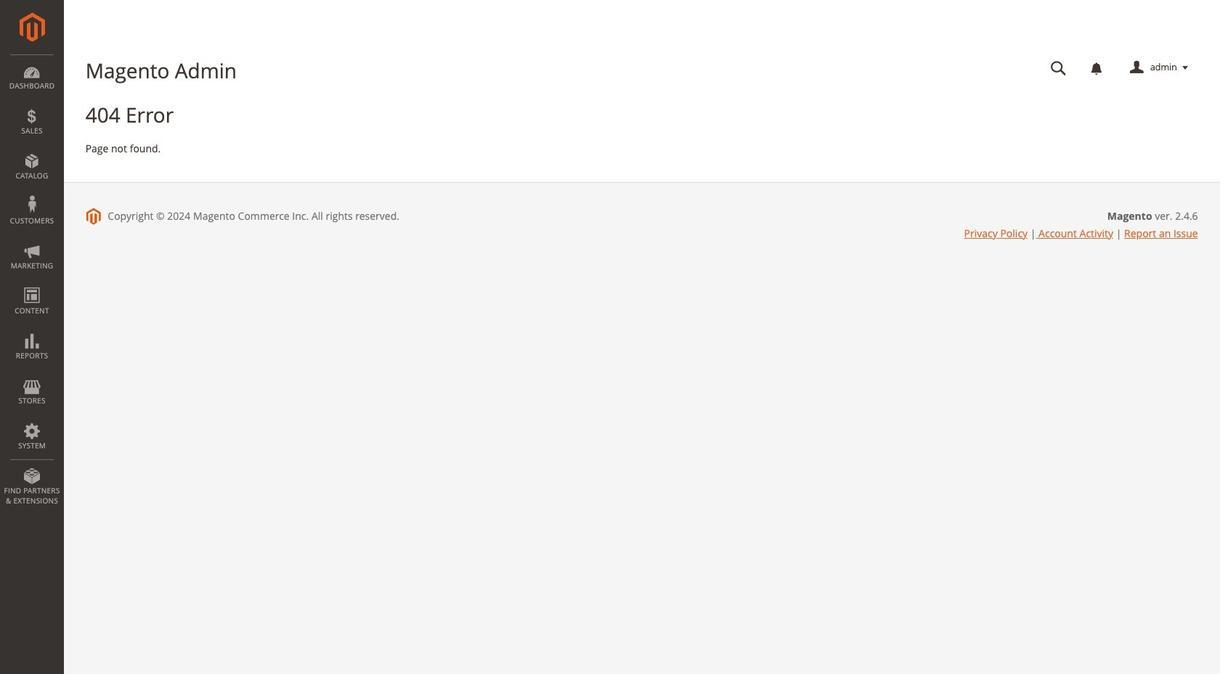 Task type: locate. For each thing, give the bounding box(es) containing it.
magento admin panel image
[[19, 12, 45, 42]]

None text field
[[1040, 55, 1077, 81]]

menu bar
[[0, 54, 64, 514]]



